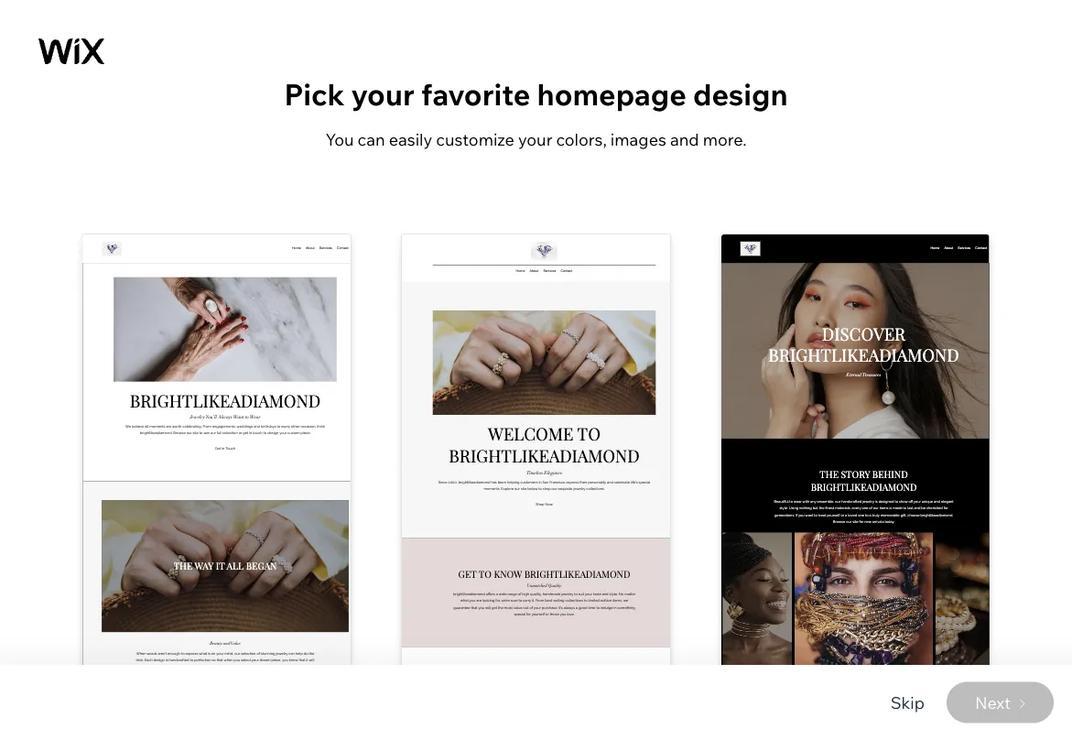 Task type: vqa. For each thing, say whether or not it's contained in the screenshot.
videos,
no



Task type: locate. For each thing, give the bounding box(es) containing it.
later.
[[739, 129, 777, 149]]

homepage
[[537, 75, 687, 112], [507, 314, 656, 351]]

2 can from the left
[[582, 129, 609, 149]]

customize
[[436, 129, 515, 149], [613, 129, 691, 149]]

2 customize from the left
[[613, 129, 691, 149]]

adding wix blog
[[393, 354, 521, 375]]

customize down favorite
[[436, 129, 515, 149]]

you can easily customize your colors, images and more.
[[326, 129, 747, 149]]

/11
[[757, 387, 773, 401]]

1 horizontal spatial customize
[[613, 129, 691, 149]]

you right you.
[[549, 129, 578, 149]]

them
[[695, 129, 735, 149]]

0 vertical spatial homepage
[[537, 75, 687, 112]]

can left are
[[358, 129, 385, 149]]

3
[[751, 387, 757, 401]]

your
[[351, 75, 415, 112], [572, 75, 636, 112], [518, 129, 553, 149], [437, 314, 500, 351], [459, 414, 485, 430]]

0 vertical spatial pages
[[444, 75, 529, 112]]

homepage up blog
[[507, 314, 656, 351]]

0 horizontal spatial you
[[326, 129, 354, 149]]

setting up your app...
[[393, 414, 520, 430]]

your up are
[[351, 75, 415, 112]]

pick your favorite homepage design
[[284, 75, 788, 112]]

1 horizontal spatial you
[[549, 129, 578, 149]]

0 horizontal spatial can
[[358, 129, 385, 149]]

can
[[358, 129, 385, 149], [582, 129, 609, 149]]

preparing
[[291, 314, 430, 351]]

home
[[69, 53, 109, 69]]

2 you from the left
[[549, 129, 578, 149]]

0 horizontal spatial customize
[[436, 129, 515, 149]]

easily
[[389, 129, 433, 149]]

next
[[976, 692, 1012, 713], [976, 692, 1012, 713]]

you.
[[514, 129, 546, 149]]

1 vertical spatial pages
[[347, 129, 394, 149]]

customize down site
[[613, 129, 691, 149]]

pages
[[444, 75, 529, 112], [347, 129, 394, 149]]

colors,
[[557, 129, 607, 149]]

skip
[[891, 692, 925, 713], [891, 692, 925, 713]]

homepage up images at the right top of page
[[537, 75, 687, 112]]

0 horizontal spatial pages
[[347, 129, 394, 149]]

more.
[[703, 129, 747, 149]]

tailored
[[426, 129, 485, 149]]

adding
[[393, 354, 450, 375]]

pages left are
[[347, 129, 394, 149]]

can left images at the right top of page
[[582, 129, 609, 149]]

you down pick
[[326, 129, 354, 149]]

preparing your homepage design...
[[291, 314, 782, 351]]

site
[[642, 75, 694, 112]]

pages up for
[[444, 75, 529, 112]]

your up wix
[[437, 314, 500, 351]]

1 can from the left
[[358, 129, 385, 149]]

1 horizontal spatial can
[[582, 129, 609, 149]]

1 horizontal spatial pages
[[444, 75, 529, 112]]

you
[[326, 129, 354, 149], [549, 129, 578, 149]]

are
[[398, 129, 422, 149]]



Task type: describe. For each thing, give the bounding box(es) containing it.
1 vertical spatial homepage
[[507, 314, 656, 351]]

pages for are
[[347, 129, 394, 149]]

add
[[379, 75, 437, 112]]

your up colors,
[[572, 75, 636, 112]]

favorite
[[421, 75, 531, 112]]

setting
[[393, 414, 437, 430]]

add pages to your site
[[379, 75, 694, 112]]

1 you from the left
[[326, 129, 354, 149]]

design...
[[663, 314, 782, 351]]

pick
[[284, 75, 345, 112]]

wix
[[453, 354, 482, 375]]

your right up
[[459, 414, 485, 430]]

your right for
[[518, 129, 553, 149]]

3 /11
[[751, 387, 773, 401]]

and
[[671, 129, 700, 149]]

to
[[536, 75, 566, 112]]

for
[[488, 129, 510, 149]]

these pages are tailored for you. you can customize them later.
[[296, 129, 777, 149]]

blog
[[486, 354, 521, 375]]

images
[[611, 129, 667, 149]]

these
[[296, 129, 343, 149]]

design
[[694, 75, 788, 112]]

app...
[[488, 414, 520, 430]]

pages for to
[[444, 75, 529, 112]]

up
[[440, 414, 456, 430]]

1 customize from the left
[[436, 129, 515, 149]]



